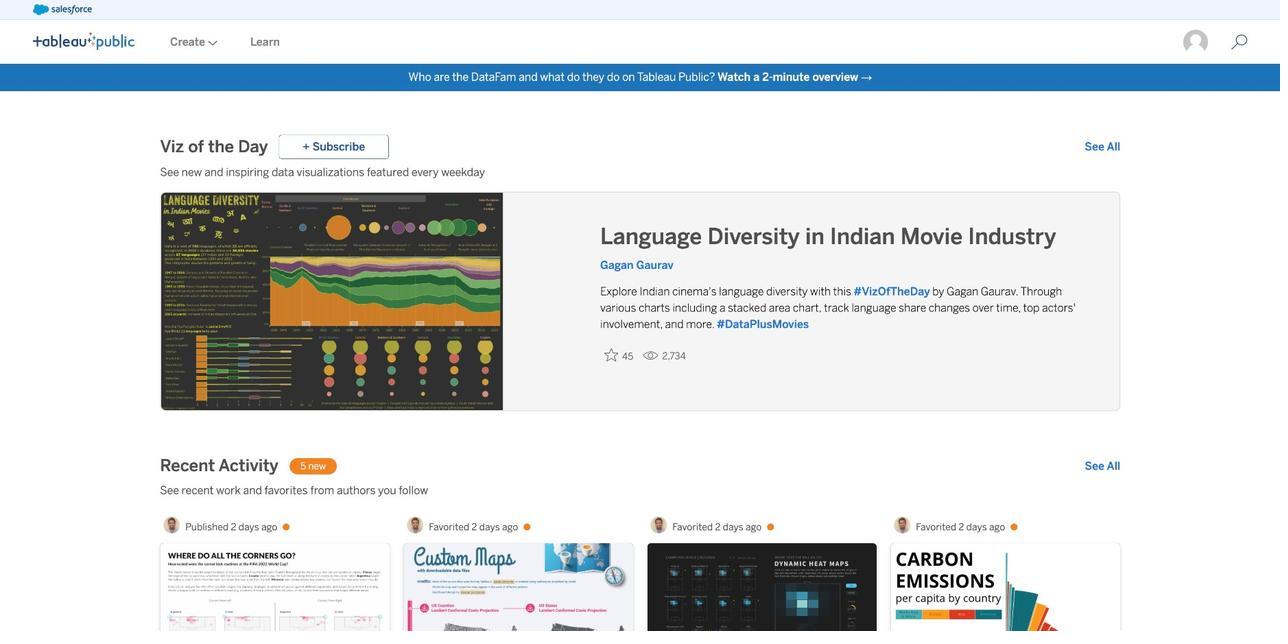 Task type: locate. For each thing, give the bounding box(es) containing it.
ben norland image
[[163, 517, 180, 534], [407, 517, 423, 534], [894, 517, 911, 534]]

workbook thumbnail image
[[160, 543, 390, 631], [404, 543, 633, 631], [648, 543, 877, 631], [891, 543, 1120, 631]]

see all recent activity element
[[1085, 458, 1121, 475]]

see new and inspiring data visualizations featured every weekday element
[[160, 164, 1121, 181]]

0 horizontal spatial ben norland image
[[163, 517, 180, 534]]

1 horizontal spatial ben norland image
[[407, 517, 423, 534]]

viz of the day heading
[[160, 136, 268, 158]]

3 workbook thumbnail image from the left
[[648, 543, 877, 631]]

workbook thumbnail image for 3rd ben norland image from right
[[160, 543, 390, 631]]

4 workbook thumbnail image from the left
[[891, 543, 1120, 631]]

logo image
[[33, 32, 134, 50]]

create image
[[205, 40, 217, 46]]

workbook thumbnail image for 1st ben norland image from the right
[[891, 543, 1120, 631]]

1 workbook thumbnail image from the left
[[160, 543, 390, 631]]

recent activity heading
[[160, 455, 279, 477]]

2 workbook thumbnail image from the left
[[404, 543, 633, 631]]

2 horizontal spatial ben norland image
[[894, 517, 911, 534]]

workbook thumbnail image for ben norland icon
[[648, 543, 877, 631]]

gary.orlando image
[[1182, 29, 1209, 56]]

go to search image
[[1215, 34, 1264, 50]]



Task type: vqa. For each thing, say whether or not it's contained in the screenshot.
workbook thumbnail associated with first Ben Norland icon from right
yes



Task type: describe. For each thing, give the bounding box(es) containing it.
workbook thumbnail image for 2nd ben norland image from the left
[[404, 543, 633, 631]]

Add Favorite button
[[600, 344, 638, 366]]

see all viz of the day element
[[1085, 139, 1121, 155]]

see recent work and favorites from authors you follow element
[[160, 483, 1121, 499]]

2 ben norland image from the left
[[407, 517, 423, 534]]

ben norland image
[[651, 517, 667, 534]]

3 ben norland image from the left
[[894, 517, 911, 534]]

add favorite image
[[604, 348, 618, 362]]

salesforce logo image
[[33, 4, 92, 15]]

tableau public viz of the day image
[[161, 193, 504, 413]]

1 ben norland image from the left
[[163, 517, 180, 534]]



